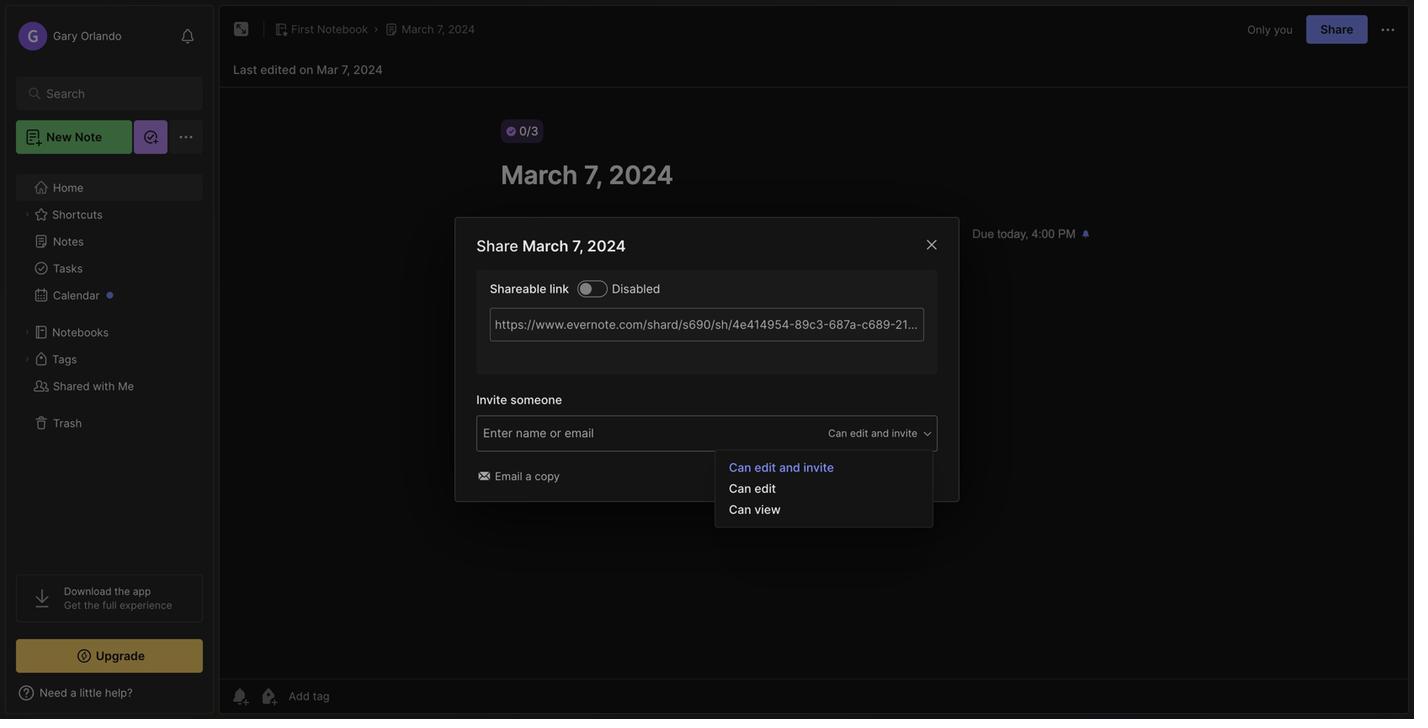 Task type: vqa. For each thing, say whether or not it's contained in the screenshot.
5th cell from the bottom
no



Task type: describe. For each thing, give the bounding box(es) containing it.
home link
[[16, 174, 203, 201]]

edited
[[260, 63, 296, 77]]

invite for can edit and invite can edit can view
[[804, 461, 834, 475]]

edit for can edit and invite can edit can view
[[755, 461, 776, 475]]

upgrade
[[96, 650, 145, 664]]

expand tags image
[[22, 354, 32, 365]]

shared
[[53, 380, 90, 393]]

calendar button
[[16, 282, 202, 309]]

invite for can edit and invite
[[892, 428, 918, 440]]

email
[[495, 470, 522, 483]]

march 7, 2024
[[402, 23, 475, 36]]

can view link
[[716, 500, 933, 521]]

tasks
[[53, 262, 83, 275]]

1 horizontal spatial the
[[114, 586, 130, 598]]

disabled
[[612, 282, 660, 296]]

trash link
[[16, 410, 202, 437]]

link
[[550, 282, 569, 296]]

0 horizontal spatial 2024
[[353, 63, 383, 77]]

note
[[75, 130, 102, 144]]

someone
[[510, 393, 562, 408]]

notebook
[[317, 23, 368, 36]]

can edit link
[[716, 479, 933, 500]]

share button
[[1306, 15, 1368, 44]]

shortcuts
[[52, 208, 103, 221]]

notebooks
[[52, 326, 109, 339]]

shared with me link
[[16, 373, 202, 400]]

new
[[46, 130, 72, 144]]

invite
[[476, 393, 507, 408]]

close image
[[922, 235, 942, 255]]

2 vertical spatial edit
[[755, 482, 776, 496]]

and for can edit and invite can edit can view
[[779, 461, 800, 475]]

calendar
[[53, 289, 100, 302]]

can edit and invite
[[828, 428, 918, 440]]

march 7, 2024 button
[[381, 18, 478, 41]]

home
[[53, 181, 84, 194]]

you
[[1274, 23, 1293, 36]]

first notebook
[[291, 23, 368, 36]]

last edited on mar 7, 2024
[[233, 63, 383, 77]]

expand note image
[[232, 19, 252, 40]]

can inside select permission field
[[828, 428, 847, 440]]

7, inside button
[[437, 23, 445, 36]]

2 horizontal spatial 2024
[[587, 237, 626, 255]]

view
[[755, 503, 781, 517]]

on
[[299, 63, 313, 77]]

first
[[291, 23, 314, 36]]

share for share march 7, 2024
[[476, 237, 518, 255]]

tags button
[[16, 346, 202, 373]]

download the app get the full experience
[[64, 586, 172, 612]]

email a copy button
[[476, 469, 563, 485]]

tree inside main element
[[6, 164, 213, 560]]

copy
[[535, 470, 560, 483]]

with
[[93, 380, 115, 393]]

get
[[64, 600, 81, 612]]

a
[[526, 470, 532, 483]]

experience
[[120, 600, 172, 612]]

upgrade button
[[16, 640, 203, 673]]

only
[[1248, 23, 1271, 36]]



Task type: locate. For each thing, give the bounding box(es) containing it.
2024
[[448, 23, 475, 36], [353, 63, 383, 77], [587, 237, 626, 255]]

the down 'download'
[[84, 600, 100, 612]]

1 vertical spatial invite
[[804, 461, 834, 475]]

march inside button
[[402, 23, 434, 36]]

trash
[[53, 417, 82, 430]]

0 horizontal spatial share
[[476, 237, 518, 255]]

Add tag field
[[482, 424, 684, 443]]

0 vertical spatial 2024
[[448, 23, 475, 36]]

app
[[133, 586, 151, 598]]

and for can edit and invite
[[871, 428, 889, 440]]

1 horizontal spatial 2024
[[448, 23, 475, 36]]

0 horizontal spatial invite
[[804, 461, 834, 475]]

7,
[[437, 23, 445, 36], [342, 63, 350, 77], [572, 237, 583, 255]]

and up the can edit and invite link
[[871, 428, 889, 440]]

0 horizontal spatial march
[[402, 23, 434, 36]]

invite
[[892, 428, 918, 440], [804, 461, 834, 475]]

1 vertical spatial edit
[[755, 461, 776, 475]]

1 vertical spatial share
[[476, 237, 518, 255]]

1 vertical spatial and
[[779, 461, 800, 475]]

and
[[871, 428, 889, 440], [779, 461, 800, 475]]

0 vertical spatial and
[[871, 428, 889, 440]]

the
[[114, 586, 130, 598], [84, 600, 100, 612]]

last
[[233, 63, 257, 77]]

only you
[[1248, 23, 1293, 36]]

Shared URL text field
[[490, 308, 924, 342]]

can edit and invite link
[[716, 458, 933, 479]]

0 vertical spatial march
[[402, 23, 434, 36]]

0 horizontal spatial 7,
[[342, 63, 350, 77]]

shareable
[[490, 282, 547, 296]]

invite someone
[[476, 393, 562, 408]]

email a copy
[[495, 470, 560, 483]]

share right 'you'
[[1321, 22, 1354, 37]]

main element
[[0, 0, 219, 720]]

shortcuts button
[[16, 201, 202, 228]]

tree containing home
[[6, 164, 213, 560]]

1 horizontal spatial invite
[[892, 428, 918, 440]]

shareable link
[[490, 282, 569, 296]]

2024 inside march 7, 2024 button
[[448, 23, 475, 36]]

0 vertical spatial invite
[[892, 428, 918, 440]]

0 horizontal spatial the
[[84, 600, 100, 612]]

and up can edit link
[[779, 461, 800, 475]]

share for share
[[1321, 22, 1354, 37]]

notes
[[53, 235, 84, 248]]

2 vertical spatial 2024
[[587, 237, 626, 255]]

march
[[402, 23, 434, 36], [522, 237, 569, 255]]

expand notebooks image
[[22, 327, 32, 338]]

share
[[1321, 22, 1354, 37], [476, 237, 518, 255]]

me
[[118, 380, 134, 393]]

1 horizontal spatial and
[[871, 428, 889, 440]]

can
[[828, 428, 847, 440], [729, 461, 751, 475], [729, 482, 751, 496], [729, 503, 751, 517]]

full
[[102, 600, 117, 612]]

1 horizontal spatial share
[[1321, 22, 1354, 37]]

mar
[[317, 63, 338, 77]]

note window element
[[219, 5, 1409, 715]]

add a reminder image
[[230, 687, 250, 707]]

none search field inside main element
[[46, 83, 181, 104]]

dropdown list menu
[[716, 458, 933, 521]]

share march 7, 2024
[[476, 237, 626, 255]]

0 vertical spatial share
[[1321, 22, 1354, 37]]

notebooks link
[[16, 319, 202, 346]]

edit inside select permission field
[[850, 428, 868, 440]]

add tag image
[[258, 687, 279, 707]]

share inside share button
[[1321, 22, 1354, 37]]

1 horizontal spatial march
[[522, 237, 569, 255]]

1 vertical spatial 7,
[[342, 63, 350, 77]]

2 vertical spatial 7,
[[572, 237, 583, 255]]

tags
[[52, 353, 77, 366]]

share up 'shareable'
[[476, 237, 518, 255]]

1 vertical spatial 2024
[[353, 63, 383, 77]]

march right notebook
[[402, 23, 434, 36]]

tasks button
[[16, 255, 202, 282]]

download
[[64, 586, 112, 598]]

invite inside the can edit and invite can edit can view
[[804, 461, 834, 475]]

tree
[[6, 164, 213, 560]]

the up "full"
[[114, 586, 130, 598]]

shared link switcher image
[[580, 283, 592, 295]]

and inside select permission field
[[871, 428, 889, 440]]

1 horizontal spatial 7,
[[437, 23, 445, 36]]

Search text field
[[46, 86, 181, 102]]

march up link
[[522, 237, 569, 255]]

0 vertical spatial 7,
[[437, 23, 445, 36]]

first notebook button
[[271, 18, 371, 41]]

1 vertical spatial the
[[84, 600, 100, 612]]

notes link
[[16, 228, 202, 255]]

edit for can edit and invite
[[850, 428, 868, 440]]

Note Editor text field
[[220, 87, 1408, 679]]

and inside the can edit and invite can edit can view
[[779, 461, 800, 475]]

None search field
[[46, 83, 181, 104]]

Select permission field
[[796, 427, 934, 442]]

invite inside select permission field
[[892, 428, 918, 440]]

2 horizontal spatial 7,
[[572, 237, 583, 255]]

can edit and invite can edit can view
[[729, 461, 834, 517]]

shared with me
[[53, 380, 134, 393]]

1 vertical spatial march
[[522, 237, 569, 255]]

0 vertical spatial edit
[[850, 428, 868, 440]]

0 vertical spatial the
[[114, 586, 130, 598]]

0 horizontal spatial and
[[779, 461, 800, 475]]

edit
[[850, 428, 868, 440], [755, 461, 776, 475], [755, 482, 776, 496]]

new note
[[46, 130, 102, 144]]



